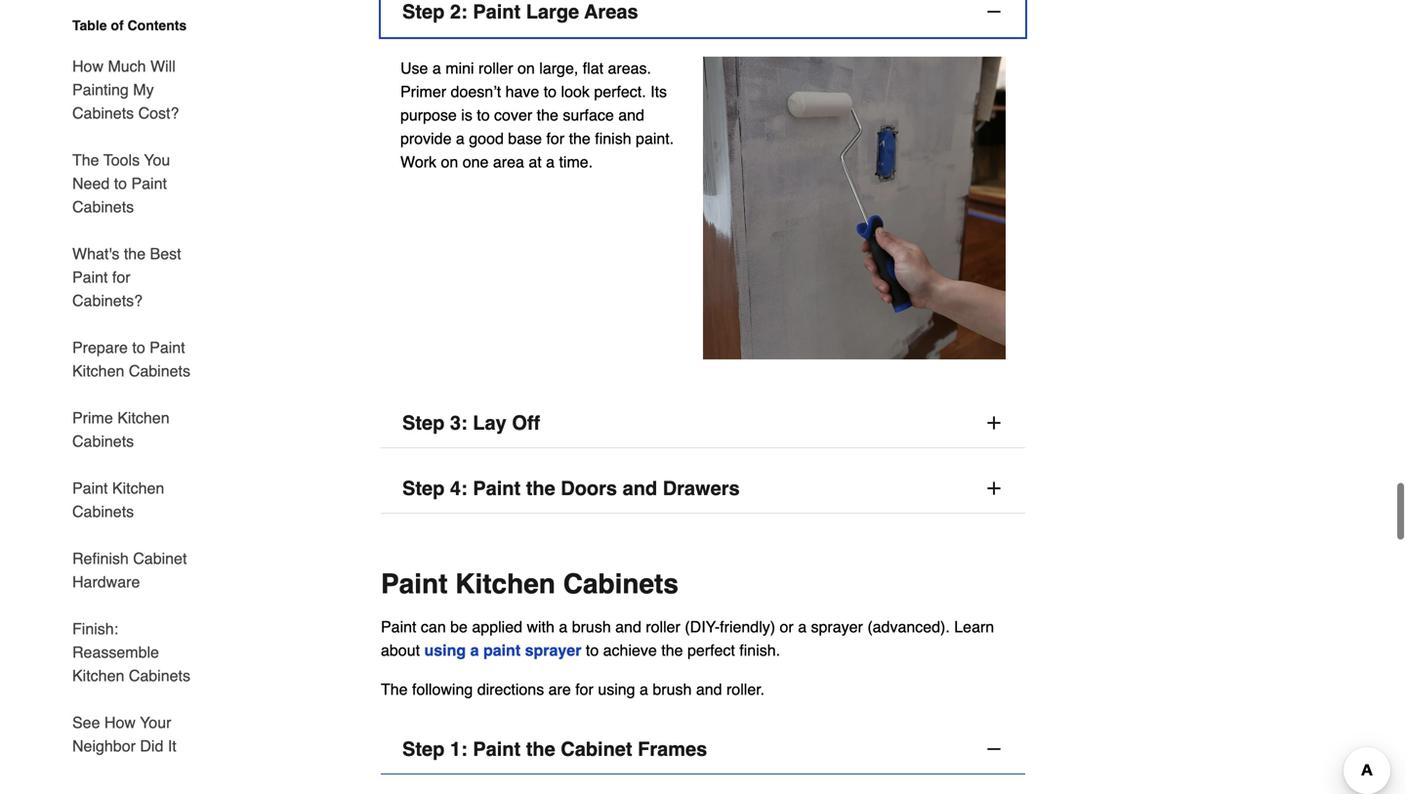 Task type: vqa. For each thing, say whether or not it's contained in the screenshot.
plus Icon to the bottom
yes



Task type: describe. For each thing, give the bounding box(es) containing it.
be
[[450, 618, 468, 636]]

to down large,
[[544, 82, 557, 100]]

a right at
[[546, 153, 555, 171]]

cabinet inside step 1: paint the cabinet frames button
[[561, 738, 633, 760]]

purpose
[[401, 106, 457, 124]]

frames
[[638, 738, 708, 760]]

learn
[[955, 618, 995, 636]]

0 vertical spatial using
[[424, 641, 466, 659]]

1:
[[450, 738, 468, 760]]

provide
[[401, 129, 452, 147]]

paint inside paint kitchen cabinets
[[72, 479, 108, 497]]

paint inside "button"
[[473, 477, 521, 499]]

look
[[561, 82, 590, 100]]

how much will painting my cabinets cost? link
[[72, 43, 203, 137]]

and inside "button"
[[623, 477, 658, 499]]

what's the best paint for cabinets? link
[[72, 231, 203, 324]]

2:
[[450, 0, 468, 23]]

a left paint
[[470, 641, 479, 659]]

refinish
[[72, 549, 129, 568]]

have
[[506, 82, 540, 100]]

directions
[[477, 680, 544, 698]]

step for step 4: paint the doors and drawers
[[402, 477, 445, 499]]

need
[[72, 174, 110, 192]]

finish: reassemble kitchen cabinets
[[72, 620, 190, 685]]

for for the following directions are for using a brush and roller.
[[576, 680, 594, 698]]

applied
[[472, 618, 523, 636]]

and inside use a mini roller on large, flat areas. primer doesn't have to look perfect. its purpose is to cover the surface and provide a good base for the finish paint. work on one area at a time.
[[619, 106, 645, 124]]

cabinets inside how much will painting my cabinets cost?
[[72, 104, 134, 122]]

cost?
[[138, 104, 179, 122]]

at
[[529, 153, 542, 171]]

prime kitchen cabinets link
[[72, 395, 203, 465]]

doesn't
[[451, 82, 501, 100]]

off
[[512, 412, 540, 434]]

0 horizontal spatial on
[[441, 153, 458, 171]]

step 4: paint the doors and drawers button
[[381, 464, 1026, 514]]

paint up the can
[[381, 568, 448, 600]]

step 3: lay off
[[402, 412, 540, 434]]

kitchen inside prepare to paint kitchen cabinets
[[72, 362, 124, 380]]

use a mini roller on large, flat areas. primer doesn't have to look perfect. its purpose is to cover the surface and provide a good base for the finish paint. work on one area at a time.
[[401, 59, 674, 171]]

1 vertical spatial brush
[[653, 680, 692, 698]]

areas
[[584, 0, 638, 23]]

paint kitchen cabinets inside table of contents element
[[72, 479, 164, 521]]

the inside "button"
[[526, 477, 556, 499]]

for for what's the best paint for cabinets?
[[112, 268, 130, 286]]

cover
[[494, 106, 533, 124]]

kitchen inside paint kitchen cabinets
[[112, 479, 164, 497]]

a down is
[[456, 129, 465, 147]]

contents
[[128, 18, 187, 33]]

and left roller.
[[696, 680, 722, 698]]

step 1: paint the cabinet frames
[[402, 738, 708, 760]]

hardware
[[72, 573, 140, 591]]

step for step 3: lay off
[[402, 412, 445, 434]]

to right is
[[477, 106, 490, 124]]

the left perfect
[[662, 641, 683, 659]]

cabinets inside the prime kitchen cabinets
[[72, 432, 134, 450]]

or
[[780, 618, 794, 636]]

following
[[412, 680, 473, 698]]

kitchen inside finish: reassemble kitchen cabinets
[[72, 667, 124, 685]]

perfect.
[[594, 82, 646, 100]]

paint inside prepare to paint kitchen cabinets
[[150, 338, 185, 357]]

plus image for step 3: lay off
[[985, 413, 1004, 433]]

4:
[[450, 477, 468, 499]]

finish.
[[740, 641, 781, 659]]

how inside see how your neighbor did it
[[104, 714, 136, 732]]

to inside prepare to paint kitchen cabinets
[[132, 338, 145, 357]]

roller.
[[727, 680, 765, 698]]

step 2: paint large areas
[[402, 0, 638, 23]]

how inside how much will painting my cabinets cost?
[[72, 57, 104, 75]]

cabinets inside prepare to paint kitchen cabinets
[[129, 362, 190, 380]]

cabinets up achieve
[[563, 568, 679, 600]]

will
[[150, 57, 176, 75]]

cabinets?
[[72, 292, 143, 310]]

(diy-
[[685, 618, 720, 636]]

a right with at the bottom left
[[559, 618, 568, 636]]

paint
[[483, 641, 521, 659]]

a person rolling white paint onto cabinets. image
[[703, 57, 1006, 359]]

neighbor
[[72, 737, 136, 755]]

large
[[526, 0, 579, 23]]

lay
[[473, 412, 507, 434]]

see
[[72, 714, 100, 732]]

step 4: paint the doors and drawers
[[402, 477, 740, 499]]

refinish cabinet hardware link
[[72, 535, 203, 606]]

table of contents element
[[57, 16, 203, 758]]

for inside use a mini roller on large, flat areas. primer doesn't have to look perfect. its purpose is to cover the surface and provide a good base for the finish paint. work on one area at a time.
[[547, 129, 565, 147]]

the following directions are for using a brush and roller.
[[381, 680, 765, 698]]

can
[[421, 618, 446, 636]]

to left achieve
[[586, 641, 599, 659]]

finish
[[595, 129, 632, 147]]

the up time.
[[569, 129, 591, 147]]

friendly)
[[720, 618, 776, 636]]

0 vertical spatial on
[[518, 59, 535, 77]]

see how your neighbor did it link
[[72, 699, 203, 758]]

surface
[[563, 106, 614, 124]]

kitchen inside the prime kitchen cabinets
[[117, 409, 170, 427]]

paint right "2:"
[[473, 0, 521, 23]]

1 vertical spatial paint kitchen cabinets
[[381, 568, 679, 600]]

mini
[[446, 59, 474, 77]]

refinish cabinet hardware
[[72, 549, 187, 591]]

use
[[401, 59, 428, 77]]

tools
[[103, 151, 140, 169]]

good
[[469, 129, 504, 147]]

step 3: lay off button
[[381, 398, 1026, 448]]



Task type: locate. For each thing, give the bounding box(es) containing it.
plus image inside the step 4: paint the doors and drawers "button"
[[985, 478, 1004, 498]]

plus image for step 4: paint the doors and drawers
[[985, 478, 1004, 498]]

the down are
[[526, 738, 556, 760]]

step left 4:
[[402, 477, 445, 499]]

0 vertical spatial the
[[72, 151, 99, 169]]

0 horizontal spatial sprayer
[[525, 641, 582, 659]]

kitchen down prime kitchen cabinets link
[[112, 479, 164, 497]]

roller left (diy-
[[646, 618, 681, 636]]

finish:
[[72, 620, 118, 638]]

the up base
[[537, 106, 559, 124]]

painting
[[72, 81, 129, 99]]

brush
[[572, 618, 611, 636], [653, 680, 692, 698]]

0 horizontal spatial for
[[112, 268, 130, 286]]

my
[[133, 81, 154, 99]]

to
[[544, 82, 557, 100], [477, 106, 490, 124], [114, 174, 127, 192], [132, 338, 145, 357], [586, 641, 599, 659]]

paint.
[[636, 129, 674, 147]]

and right doors
[[623, 477, 658, 499]]

brush inside paint can be applied with a brush and roller (diy-friendly) or a sprayer (advanced). learn about
[[572, 618, 611, 636]]

on left 'one' at the left of page
[[441, 153, 458, 171]]

1 vertical spatial roller
[[646, 618, 681, 636]]

plus image inside step 3: lay off button
[[985, 413, 1004, 433]]

table of contents
[[72, 18, 187, 33]]

the
[[537, 106, 559, 124], [569, 129, 591, 147], [124, 245, 146, 263], [526, 477, 556, 499], [662, 641, 683, 659], [526, 738, 556, 760]]

1 horizontal spatial the
[[381, 680, 408, 698]]

the
[[72, 151, 99, 169], [381, 680, 408, 698]]

your
[[140, 714, 171, 732]]

1 vertical spatial using
[[598, 680, 636, 698]]

cabinet inside the "refinish cabinet hardware"
[[133, 549, 187, 568]]

prepare to paint kitchen cabinets
[[72, 338, 190, 380]]

minus image for step 1: paint the cabinet frames
[[985, 739, 1004, 759]]

the for the tools you need to paint cabinets
[[72, 151, 99, 169]]

roller
[[479, 59, 513, 77], [646, 618, 681, 636]]

0 vertical spatial paint kitchen cabinets
[[72, 479, 164, 521]]

1 vertical spatial cabinet
[[561, 738, 633, 760]]

0 vertical spatial for
[[547, 129, 565, 147]]

1 vertical spatial for
[[112, 268, 130, 286]]

prepare to paint kitchen cabinets link
[[72, 324, 203, 395]]

paint right 1:
[[473, 738, 521, 760]]

brush up using a paint sprayer to achieve the perfect finish. on the bottom of page
[[572, 618, 611, 636]]

using a paint sprayer link
[[424, 641, 582, 659]]

4 step from the top
[[402, 738, 445, 760]]

what's the best paint for cabinets?
[[72, 245, 181, 310]]

step left "2:"
[[402, 0, 445, 23]]

the inside the tools you need to paint cabinets
[[72, 151, 99, 169]]

minus image inside step 2: paint large areas button
[[985, 2, 1004, 21]]

the tools you need to paint cabinets
[[72, 151, 170, 216]]

and down perfect.
[[619, 106, 645, 124]]

cabinets up prime kitchen cabinets link
[[129, 362, 190, 380]]

minus image for step 2: paint large areas
[[985, 2, 1004, 21]]

prime kitchen cabinets
[[72, 409, 170, 450]]

sprayer
[[811, 618, 863, 636], [525, 641, 582, 659]]

1 vertical spatial how
[[104, 714, 136, 732]]

for right are
[[576, 680, 594, 698]]

step left 3:
[[402, 412, 445, 434]]

plus image
[[985, 413, 1004, 433], [985, 478, 1004, 498]]

1 vertical spatial sprayer
[[525, 641, 582, 659]]

table
[[72, 18, 107, 33]]

roller up the doesn't
[[479, 59, 513, 77]]

cabinets up your
[[129, 667, 190, 685]]

see how your neighbor did it
[[72, 714, 177, 755]]

2 plus image from the top
[[985, 478, 1004, 498]]

on up have
[[518, 59, 535, 77]]

work
[[401, 153, 437, 171]]

sprayer inside paint can be applied with a brush and roller (diy-friendly) or a sprayer (advanced). learn about
[[811, 618, 863, 636]]

to right prepare
[[132, 338, 145, 357]]

minus image
[[985, 2, 1004, 21], [985, 739, 1004, 759]]

for
[[547, 129, 565, 147], [112, 268, 130, 286], [576, 680, 594, 698]]

cabinets inside finish: reassemble kitchen cabinets
[[129, 667, 190, 685]]

kitchen up applied
[[455, 568, 556, 600]]

the tools you need to paint cabinets link
[[72, 137, 203, 231]]

2 minus image from the top
[[985, 739, 1004, 759]]

prime
[[72, 409, 113, 427]]

kitchen
[[72, 362, 124, 380], [117, 409, 170, 427], [112, 479, 164, 497], [455, 568, 556, 600], [72, 667, 124, 685]]

prepare
[[72, 338, 128, 357]]

for up "cabinets?" in the left top of the page
[[112, 268, 130, 286]]

1 step from the top
[[402, 0, 445, 23]]

drawers
[[663, 477, 740, 499]]

1 horizontal spatial brush
[[653, 680, 692, 698]]

best
[[150, 245, 181, 263]]

the down about
[[381, 680, 408, 698]]

paint
[[473, 0, 521, 23], [131, 174, 167, 192], [72, 268, 108, 286], [150, 338, 185, 357], [473, 477, 521, 499], [72, 479, 108, 497], [381, 568, 448, 600], [381, 618, 417, 636], [473, 738, 521, 760]]

much
[[108, 57, 146, 75]]

roller inside paint can be applied with a brush and roller (diy-friendly) or a sprayer (advanced). learn about
[[646, 618, 681, 636]]

and
[[619, 106, 645, 124], [623, 477, 658, 499], [616, 618, 642, 636], [696, 680, 722, 698]]

to down "tools"
[[114, 174, 127, 192]]

1 horizontal spatial on
[[518, 59, 535, 77]]

3:
[[450, 412, 468, 434]]

cabinet down the following directions are for using a brush and roller.
[[561, 738, 633, 760]]

finish: reassemble kitchen cabinets link
[[72, 606, 203, 699]]

with
[[527, 618, 555, 636]]

the left best at the left
[[124, 245, 146, 263]]

doors
[[561, 477, 617, 499]]

paint inside what's the best paint for cabinets?
[[72, 268, 108, 286]]

using a paint sprayer to achieve the perfect finish.
[[424, 641, 781, 659]]

paint up about
[[381, 618, 417, 636]]

of
[[111, 18, 124, 33]]

using
[[424, 641, 466, 659], [598, 680, 636, 698]]

the inside button
[[526, 738, 556, 760]]

area
[[493, 153, 524, 171]]

step for step 1: paint the cabinet frames
[[402, 738, 445, 760]]

paint kitchen cabinets up refinish on the left bottom of the page
[[72, 479, 164, 521]]

cabinets down painting
[[72, 104, 134, 122]]

cabinets down need
[[72, 198, 134, 216]]

how
[[72, 57, 104, 75], [104, 714, 136, 732]]

1 horizontal spatial paint kitchen cabinets
[[381, 568, 679, 600]]

step 1: paint the cabinet frames button
[[381, 725, 1026, 774]]

1 vertical spatial plus image
[[985, 478, 1004, 498]]

1 horizontal spatial for
[[547, 129, 565, 147]]

2 horizontal spatial for
[[576, 680, 594, 698]]

the left doors
[[526, 477, 556, 499]]

0 horizontal spatial roller
[[479, 59, 513, 77]]

and up achieve
[[616, 618, 642, 636]]

0 horizontal spatial paint kitchen cabinets
[[72, 479, 164, 521]]

kitchen down prepare
[[72, 362, 124, 380]]

step inside "button"
[[402, 477, 445, 499]]

large,
[[540, 59, 579, 77]]

cabinets down prime at left bottom
[[72, 432, 134, 450]]

using down the can
[[424, 641, 466, 659]]

1 minus image from the top
[[985, 2, 1004, 21]]

1 horizontal spatial using
[[598, 680, 636, 698]]

base
[[508, 129, 542, 147]]

paint kitchen cabinets up with at the bottom left
[[381, 568, 679, 600]]

the up need
[[72, 151, 99, 169]]

a
[[433, 59, 441, 77], [456, 129, 465, 147], [546, 153, 555, 171], [559, 618, 568, 636], [798, 618, 807, 636], [470, 641, 479, 659], [640, 680, 649, 698]]

for inside what's the best paint for cabinets?
[[112, 268, 130, 286]]

1 plus image from the top
[[985, 413, 1004, 433]]

2 vertical spatial for
[[576, 680, 594, 698]]

its
[[651, 82, 667, 100]]

a right "use"
[[433, 59, 441, 77]]

is
[[461, 106, 473, 124]]

a right or
[[798, 618, 807, 636]]

step for step 2: paint large areas
[[402, 0, 445, 23]]

what's
[[72, 245, 120, 263]]

0 vertical spatial minus image
[[985, 2, 1004, 21]]

roller inside use a mini roller on large, flat areas. primer doesn't have to look perfect. its purpose is to cover the surface and provide a good base for the finish paint. work on one area at a time.
[[479, 59, 513, 77]]

paint down the you
[[131, 174, 167, 192]]

cabinet
[[133, 549, 187, 568], [561, 738, 633, 760]]

1 horizontal spatial cabinet
[[561, 738, 633, 760]]

0 horizontal spatial cabinet
[[133, 549, 187, 568]]

sprayer down with at the bottom left
[[525, 641, 582, 659]]

for right base
[[547, 129, 565, 147]]

how much will painting my cabinets cost?
[[72, 57, 179, 122]]

did
[[140, 737, 164, 755]]

paint kitchen cabinets link
[[72, 465, 203, 535]]

paint inside paint can be applied with a brush and roller (diy-friendly) or a sprayer (advanced). learn about
[[381, 618, 417, 636]]

1 horizontal spatial sprayer
[[811, 618, 863, 636]]

0 horizontal spatial using
[[424, 641, 466, 659]]

3 step from the top
[[402, 477, 445, 499]]

brush down paint can be applied with a brush and roller (diy-friendly) or a sprayer (advanced). learn about
[[653, 680, 692, 698]]

0 vertical spatial plus image
[[985, 413, 1004, 433]]

step left 1:
[[402, 738, 445, 760]]

0 horizontal spatial the
[[72, 151, 99, 169]]

step 2: paint large areas button
[[381, 0, 1026, 37]]

kitchen down reassemble
[[72, 667, 124, 685]]

sprayer right or
[[811, 618, 863, 636]]

about
[[381, 641, 420, 659]]

0 vertical spatial cabinet
[[133, 549, 187, 568]]

0 vertical spatial brush
[[572, 618, 611, 636]]

perfect
[[688, 641, 735, 659]]

minus image inside step 1: paint the cabinet frames button
[[985, 739, 1004, 759]]

the inside what's the best paint for cabinets?
[[124, 245, 146, 263]]

it
[[168, 737, 177, 755]]

on
[[518, 59, 535, 77], [441, 153, 458, 171]]

1 horizontal spatial roller
[[646, 618, 681, 636]]

2 step from the top
[[402, 412, 445, 434]]

are
[[549, 680, 571, 698]]

0 vertical spatial how
[[72, 57, 104, 75]]

paint right 4:
[[473, 477, 521, 499]]

to inside the tools you need to paint cabinets
[[114, 174, 127, 192]]

0 vertical spatial roller
[[479, 59, 513, 77]]

how up 'neighbor'
[[104, 714, 136, 732]]

flat
[[583, 59, 604, 77]]

0 horizontal spatial brush
[[572, 618, 611, 636]]

one
[[463, 153, 489, 171]]

paint can be applied with a brush and roller (diy-friendly) or a sprayer (advanced). learn about
[[381, 618, 995, 659]]

achieve
[[603, 641, 657, 659]]

cabinet up hardware
[[133, 549, 187, 568]]

1 vertical spatial on
[[441, 153, 458, 171]]

cabinets
[[72, 104, 134, 122], [72, 198, 134, 216], [129, 362, 190, 380], [72, 432, 134, 450], [72, 503, 134, 521], [563, 568, 679, 600], [129, 667, 190, 685]]

(advanced).
[[868, 618, 950, 636]]

reassemble
[[72, 643, 159, 661]]

how up painting
[[72, 57, 104, 75]]

cabinets up refinish on the left bottom of the page
[[72, 503, 134, 521]]

1 vertical spatial minus image
[[985, 739, 1004, 759]]

you
[[144, 151, 170, 169]]

using down achieve
[[598, 680, 636, 698]]

a down achieve
[[640, 680, 649, 698]]

the for the following directions are for using a brush and roller.
[[381, 680, 408, 698]]

paint right prepare
[[150, 338, 185, 357]]

and inside paint can be applied with a brush and roller (diy-friendly) or a sprayer (advanced). learn about
[[616, 618, 642, 636]]

cabinets inside the tools you need to paint cabinets
[[72, 198, 134, 216]]

paint down the prime kitchen cabinets
[[72, 479, 108, 497]]

paint down what's on the top
[[72, 268, 108, 286]]

paint inside the tools you need to paint cabinets
[[131, 174, 167, 192]]

kitchen right prime at left bottom
[[117, 409, 170, 427]]

1 vertical spatial the
[[381, 680, 408, 698]]

primer
[[401, 82, 447, 100]]

0 vertical spatial sprayer
[[811, 618, 863, 636]]

areas.
[[608, 59, 652, 77]]



